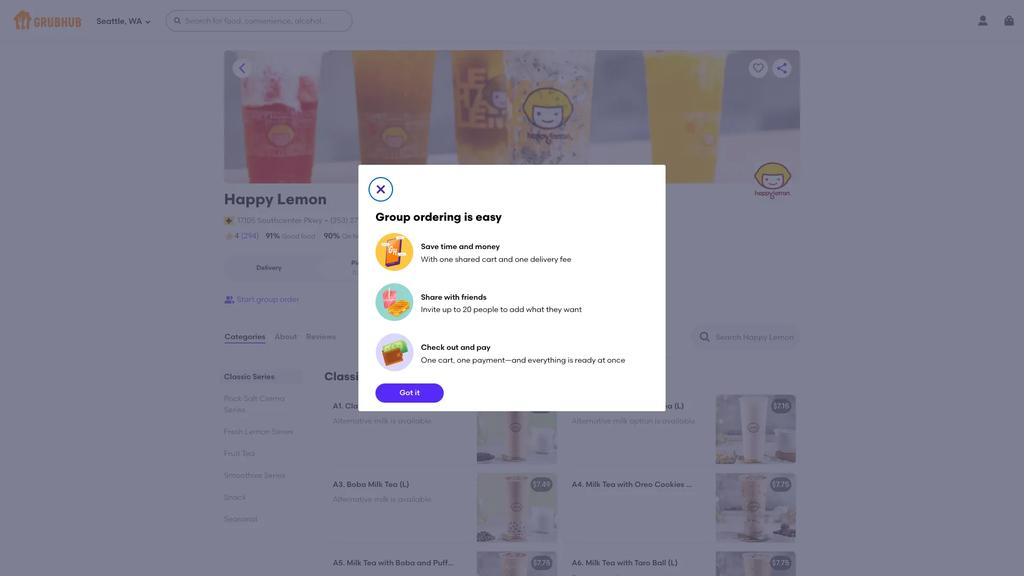 Task type: locate. For each thing, give the bounding box(es) containing it.
1 91 from the left
[[265, 231, 273, 241]]

alternative for jasmine
[[572, 417, 611, 426]]

91 down "17105 southcenter pkwy" button
[[265, 231, 273, 241]]

lemon up fruit tea tab
[[245, 427, 270, 436]]

to
[[454, 305, 461, 314], [500, 305, 508, 314]]

alternative down a3.
[[333, 495, 372, 504]]

1 vertical spatial time
[[441, 242, 457, 251]]

277-
[[350, 216, 364, 225]]

available. down 'a3. boba milk tea (l)'
[[398, 495, 433, 504]]

star icon image
[[224, 231, 235, 242]]

time right save
[[441, 242, 457, 251]]

wa
[[129, 16, 142, 26]]

fresh lemon series
[[224, 427, 293, 436]]

1 horizontal spatial puff
[[702, 480, 717, 489]]

0 horizontal spatial 91
[[265, 231, 273, 241]]

1 horizontal spatial classic series
[[324, 370, 402, 383]]

to left the add
[[500, 305, 508, 314]]

alternative milk option is available.
[[572, 417, 697, 426]]

available. for $6.50
[[398, 417, 433, 426]]

time inside save time and money with one shared cart and one delivery fee
[[441, 242, 457, 251]]

with for a4. milk tea with oreo cookies and puff cream (l)
[[617, 480, 633, 489]]

1 vertical spatial delivery
[[530, 255, 558, 264]]

classic series up the salt
[[224, 372, 275, 381]]

reviews button
[[306, 318, 336, 356]]

one down the out
[[457, 356, 470, 365]]

series down rock
[[224, 405, 246, 414]]

lemon for fresh
[[245, 427, 270, 436]]

0 horizontal spatial time
[[353, 233, 367, 240]]

people
[[473, 305, 499, 314]]

time for on
[[353, 233, 367, 240]]

boba
[[347, 480, 366, 489], [396, 558, 415, 568]]

a1. classic milk tea (l) image
[[477, 395, 557, 464]]

a2. jasmine green milk tea (l) image
[[716, 395, 796, 464]]

group
[[256, 295, 278, 304]]

a4. milk tea with oreo cookies and puff cream (l)
[[572, 480, 756, 489]]

lemon up pkwy
[[277, 190, 327, 208]]

option group
[[224, 255, 407, 282]]

cream
[[719, 480, 744, 489], [450, 558, 475, 568]]

2 91 from the left
[[401, 231, 408, 241]]

alternative milk is available.
[[333, 417, 433, 426], [333, 495, 433, 504]]

(l)
[[405, 402, 415, 411], [674, 402, 684, 411], [399, 480, 409, 489], [746, 480, 756, 489], [477, 558, 486, 568], [668, 558, 678, 568]]

91 down group
[[401, 231, 408, 241]]

0 horizontal spatial boba
[[347, 480, 366, 489]]

1 horizontal spatial to
[[500, 305, 508, 314]]

alternative milk is available. down a1. classic milk tea (l)
[[333, 417, 433, 426]]

milk for classic
[[374, 417, 389, 426]]

0 horizontal spatial to
[[454, 305, 461, 314]]

classic up rock
[[224, 372, 251, 381]]

is inside 'check out and pay one cart, one payment—and everything is ready at once'
[[568, 356, 573, 365]]

1 horizontal spatial one
[[457, 356, 470, 365]]

with inside share with friends invite up to 20 people to add what they want
[[444, 293, 460, 302]]

got it
[[399, 388, 420, 397]]

1 horizontal spatial delivery
[[530, 255, 558, 264]]

a1.
[[333, 402, 343, 411]]

1 alternative milk is available. from the top
[[333, 417, 433, 426]]

lemon
[[277, 190, 327, 208], [245, 427, 270, 436]]

$7.49
[[533, 480, 550, 489]]

time for save
[[441, 242, 457, 251]]

1 vertical spatial lemon
[[245, 427, 270, 436]]

91
[[265, 231, 273, 241], [401, 231, 408, 241]]

main navigation navigation
[[0, 0, 1024, 42]]

1 horizontal spatial time
[[441, 242, 457, 251]]

on
[[342, 233, 351, 240]]

save
[[421, 242, 439, 251]]

pickup 0.9
[[351, 259, 373, 276]]

time
[[353, 233, 367, 240], [441, 242, 457, 251]]

2 alternative milk is available. from the top
[[333, 495, 433, 504]]

seasonal
[[224, 515, 257, 524]]

4
[[235, 232, 239, 241]]

0 vertical spatial cream
[[719, 480, 744, 489]]

rock salt crema series
[[224, 394, 285, 414]]

with left oreo
[[617, 480, 633, 489]]

available. down 'it'
[[398, 417, 433, 426]]

with left the taro
[[617, 558, 633, 568]]

cookies
[[655, 480, 684, 489]]

classic series tab
[[224, 371, 299, 382]]

lemon for happy
[[277, 190, 327, 208]]

is left the ready
[[568, 356, 573, 365]]

fruit
[[224, 449, 240, 458]]

tea right a6.
[[602, 558, 615, 568]]

share icon image
[[775, 62, 788, 75]]

smoothies series
[[224, 471, 285, 480]]

$7.75
[[772, 480, 789, 489], [533, 558, 550, 568], [772, 558, 789, 568]]

everything
[[528, 356, 566, 365]]

crema
[[259, 394, 285, 403]]

90
[[324, 231, 333, 241]]

1 to from the left
[[454, 305, 461, 314]]

and
[[459, 242, 473, 251], [499, 255, 513, 264], [460, 343, 475, 352], [686, 480, 700, 489], [417, 558, 431, 568]]

a3. boba milk tea (l) image
[[477, 473, 557, 542]]

delivery
[[368, 233, 392, 240], [530, 255, 558, 264]]

1 vertical spatial puff
[[433, 558, 448, 568]]

$7.75 for a4. milk tea with oreo cookies and puff cream (l)
[[772, 480, 789, 489]]

happy
[[224, 190, 274, 208]]

1 horizontal spatial boba
[[396, 558, 415, 568]]

1 horizontal spatial lemon
[[277, 190, 327, 208]]

with
[[444, 293, 460, 302], [617, 480, 633, 489], [378, 558, 394, 568], [617, 558, 633, 568]]

with up up
[[444, 293, 460, 302]]

tea right a5. at bottom
[[363, 558, 376, 568]]

tea
[[390, 402, 403, 411], [659, 402, 672, 411], [242, 449, 255, 458], [384, 480, 398, 489], [602, 480, 615, 489], [363, 558, 376, 568], [602, 558, 615, 568]]

milk down a1. classic milk tea (l)
[[374, 417, 389, 426]]

svg image
[[1003, 14, 1016, 27], [173, 17, 182, 25], [144, 18, 151, 25], [374, 183, 387, 196]]

20
[[463, 305, 472, 314]]

milk for boba
[[374, 495, 389, 504]]

caret left icon image
[[236, 62, 249, 75]]

a4.
[[572, 480, 584, 489]]

start group order
[[237, 295, 299, 304]]

it
[[415, 388, 420, 397]]

at
[[598, 356, 605, 365]]

a5.
[[333, 558, 345, 568]]

to left 20
[[454, 305, 461, 314]]

alternative down a1.
[[333, 417, 372, 426]]

0 horizontal spatial classic series
[[224, 372, 275, 381]]

oreo
[[635, 480, 653, 489]]

alternative milk is available. down 'a3. boba milk tea (l)'
[[333, 495, 433, 504]]

0 vertical spatial lemon
[[277, 190, 327, 208]]

classic series
[[324, 370, 402, 383], [224, 372, 275, 381]]

available. right option
[[662, 417, 697, 426]]

one right with
[[439, 255, 453, 264]]

series inside the rock salt crema series
[[224, 405, 246, 414]]

ball
[[652, 558, 666, 568]]

group
[[375, 210, 411, 223]]

0 horizontal spatial delivery
[[368, 233, 392, 240]]

with right a5. at bottom
[[378, 558, 394, 568]]

got
[[399, 388, 413, 397]]

alternative down jasmine
[[572, 417, 611, 426]]

delivery left fee
[[530, 255, 558, 264]]

save this restaurant button
[[749, 59, 768, 78]]

add
[[510, 305, 524, 314]]

milk down 'a3. boba milk tea (l)'
[[374, 495, 389, 504]]

17105 southcenter pkwy
[[237, 216, 322, 225]]

people icon image
[[224, 294, 235, 305]]

0 vertical spatial alternative milk is available.
[[333, 417, 433, 426]]

alternative for classic
[[333, 417, 372, 426]]

lemon inside tab
[[245, 427, 270, 436]]

$7.15
[[773, 402, 789, 411]]

0 horizontal spatial lemon
[[245, 427, 270, 436]]

up
[[442, 305, 452, 314]]

1 vertical spatial alternative milk is available.
[[333, 495, 433, 504]]

shared
[[455, 255, 480, 264]]

is left easy
[[464, 210, 473, 223]]

one right cart
[[515, 255, 528, 264]]

fruit tea tab
[[224, 448, 299, 459]]

smoothies series tab
[[224, 470, 299, 481]]

1 horizontal spatial 91
[[401, 231, 408, 241]]

milk down 'a2. jasmine green milk tea (l)'
[[613, 417, 628, 426]]

alternative milk is available. for classic
[[333, 417, 433, 426]]

a3.
[[333, 480, 345, 489]]

fresh lemon series tab
[[224, 426, 299, 437]]

pkwy
[[304, 216, 322, 225]]

series up got
[[368, 370, 402, 383]]

delivery down "3726"
[[368, 233, 392, 240]]

classic series up a1. classic milk tea (l)
[[324, 370, 402, 383]]

milk
[[374, 402, 389, 411], [643, 402, 658, 411], [368, 480, 383, 489], [586, 480, 601, 489], [347, 558, 362, 568], [586, 558, 600, 568]]

tea inside tab
[[242, 449, 255, 458]]

series
[[368, 370, 402, 383], [253, 372, 275, 381], [224, 405, 246, 414], [272, 427, 293, 436], [264, 471, 285, 480]]

0 vertical spatial time
[[353, 233, 367, 240]]

tea right fruit
[[242, 449, 255, 458]]

tea down got
[[390, 402, 403, 411]]

green
[[619, 402, 641, 411]]

time right on
[[353, 233, 367, 240]]

$7.75 for a5. milk tea with boba and puff cream (l)
[[533, 558, 550, 568]]

3726
[[364, 216, 381, 225]]

1 vertical spatial cream
[[450, 558, 475, 568]]

17105
[[237, 216, 256, 225]]



Task type: vqa. For each thing, say whether or not it's contained in the screenshot.
easy on the left
yes



Task type: describe. For each thing, give the bounding box(es) containing it.
1 vertical spatial boba
[[396, 558, 415, 568]]

a3. boba milk tea (l)
[[333, 480, 409, 489]]

ready
[[575, 356, 596, 365]]

southcenter
[[257, 216, 302, 225]]

tea up alternative milk option is available.
[[659, 402, 672, 411]]

Search Happy Lemon search field
[[715, 332, 796, 342]]

about
[[275, 332, 297, 341]]

cart
[[482, 255, 497, 264]]

with
[[421, 255, 438, 264]]

one
[[421, 356, 436, 365]]

option group containing pickup
[[224, 255, 407, 282]]

happy lemon logo image
[[754, 162, 791, 199]]

order
[[280, 295, 299, 304]]

happy lemon
[[224, 190, 327, 208]]

option
[[630, 417, 653, 426]]

on time delivery
[[342, 233, 392, 240]]

categories
[[225, 332, 265, 341]]

milk for jasmine
[[613, 417, 628, 426]]

once
[[607, 356, 625, 365]]

share with friends image
[[375, 283, 413, 322]]

out
[[447, 343, 459, 352]]

check
[[421, 343, 445, 352]]

is down a1. classic milk tea (l)
[[391, 417, 396, 426]]

delivery
[[256, 264, 282, 271]]

share with friends invite up to 20 people to add what they want
[[421, 293, 582, 314]]

categories button
[[224, 318, 266, 356]]

start group order button
[[224, 290, 299, 309]]

classic right a1.
[[345, 402, 372, 411]]

check out and pay image
[[375, 333, 414, 372]]

a6. milk tea with taro ball (l)
[[572, 558, 678, 568]]

invite
[[421, 305, 441, 314]]

group ordering is easy
[[375, 210, 502, 223]]

• (253) 277-3726
[[325, 216, 381, 225]]

0 vertical spatial puff
[[702, 480, 717, 489]]

delivery inside save time and money with one shared cart and one delivery fee
[[530, 255, 558, 264]]

one inside 'check out and pay one cart, one payment—and everything is ready at once'
[[457, 356, 470, 365]]

2 horizontal spatial one
[[515, 255, 528, 264]]

search icon image
[[699, 331, 711, 344]]

salt
[[244, 394, 258, 403]]

about button
[[274, 318, 298, 356]]

(294)
[[241, 231, 259, 241]]

classic inside tab
[[224, 372, 251, 381]]

a5. milk tea with boba and puff cream (l)
[[333, 558, 486, 568]]

seattle,
[[97, 16, 127, 26]]

fee
[[560, 255, 571, 264]]

alternative milk is available. for boba
[[333, 495, 433, 504]]

0 vertical spatial delivery
[[368, 233, 392, 240]]

a2. jasmine green milk tea (l)
[[572, 402, 684, 411]]

subscription pass image
[[224, 216, 235, 225]]

rock salt crema series tab
[[224, 393, 299, 416]]

seasonal tab
[[224, 514, 299, 525]]

a2.
[[572, 402, 584, 411]]

series up the 'crema'
[[253, 372, 275, 381]]

payment—and
[[472, 356, 526, 365]]

ordering
[[413, 210, 461, 223]]

smoothies
[[224, 471, 262, 480]]

jasmine
[[585, 402, 617, 411]]

easy
[[476, 210, 502, 223]]

snack
[[224, 493, 246, 502]]

a4. milk tea with oreo cookies and puff cream (l) image
[[716, 473, 796, 542]]

with for a6. milk tea with taro ball (l)
[[617, 558, 633, 568]]

check out and pay one cart, one payment—and everything is ready at once
[[421, 343, 625, 365]]

fruit tea
[[224, 449, 255, 458]]

tea right a3.
[[384, 480, 398, 489]]

fresh
[[224, 427, 243, 436]]

pay
[[477, 343, 491, 352]]

rock
[[224, 394, 242, 403]]

2 to from the left
[[500, 305, 508, 314]]

taro
[[634, 558, 650, 568]]

want
[[564, 305, 582, 314]]

series down fruit tea tab
[[264, 471, 285, 480]]

good
[[282, 233, 299, 240]]

1 horizontal spatial cream
[[719, 480, 744, 489]]

is down 'a3. boba milk tea (l)'
[[391, 495, 396, 504]]

money
[[475, 242, 500, 251]]

(253) 277-3726 button
[[330, 215, 381, 226]]

a1. classic milk tea (l)
[[333, 402, 415, 411]]

$6.50
[[531, 402, 550, 411]]

save time and money with one shared cart and one delivery fee
[[421, 242, 571, 264]]

0.9
[[353, 269, 361, 276]]

save time and money image
[[375, 233, 413, 271]]

tea right a4.
[[602, 480, 615, 489]]

0 horizontal spatial puff
[[433, 558, 448, 568]]

reviews
[[306, 332, 336, 341]]

alternative for boba
[[333, 495, 372, 504]]

a5. milk tea with boba and puff cream (l) image
[[477, 552, 557, 576]]

and inside 'check out and pay one cart, one payment—and everything is ready at once'
[[460, 343, 475, 352]]

(253)
[[330, 216, 348, 225]]

start
[[237, 295, 255, 304]]

snack tab
[[224, 492, 299, 503]]

0 horizontal spatial cream
[[450, 558, 475, 568]]

got it button
[[375, 384, 444, 403]]

share
[[421, 293, 442, 302]]

a6.
[[572, 558, 584, 568]]

they
[[546, 305, 562, 314]]

pickup
[[351, 259, 373, 267]]

17105 southcenter pkwy button
[[237, 215, 323, 227]]

available. for $7.49
[[398, 495, 433, 504]]

0 horizontal spatial one
[[439, 255, 453, 264]]

series up fruit tea tab
[[272, 427, 293, 436]]

classic series inside tab
[[224, 372, 275, 381]]

0 vertical spatial boba
[[347, 480, 366, 489]]

is right option
[[655, 417, 660, 426]]

friends
[[461, 293, 487, 302]]

save this restaurant image
[[752, 62, 765, 75]]

with for a5. milk tea with boba and puff cream (l)
[[378, 558, 394, 568]]

a6. milk tea with taro ball (l) image
[[716, 552, 796, 576]]

classic up a1.
[[324, 370, 366, 383]]

•
[[325, 216, 328, 225]]

seattle, wa
[[97, 16, 142, 26]]



